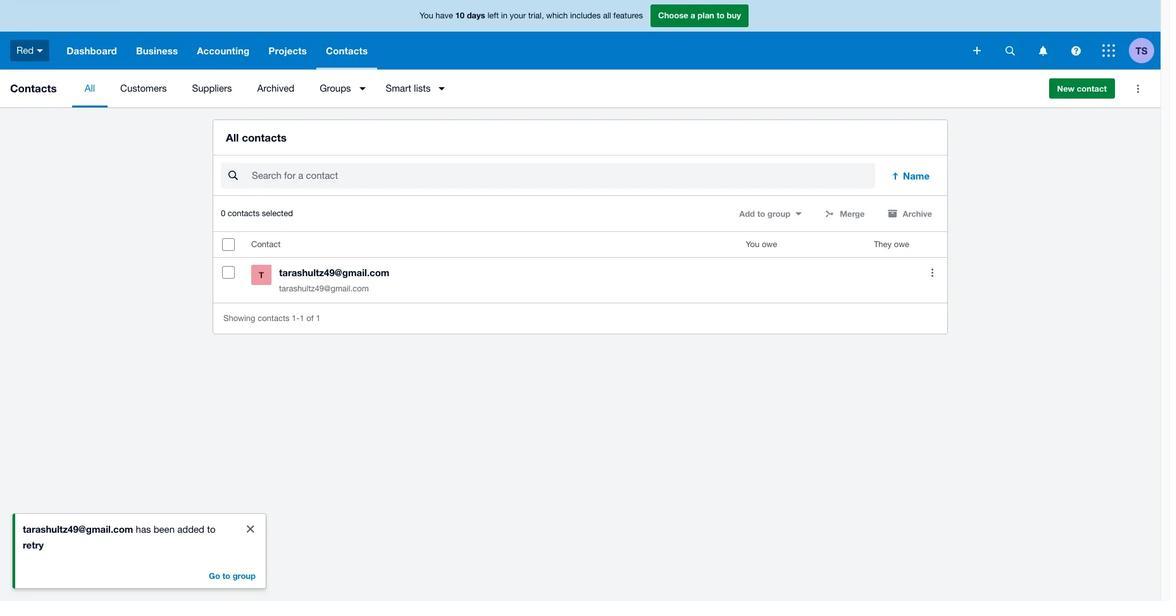 Task type: locate. For each thing, give the bounding box(es) containing it.
customers
[[120, 83, 167, 94]]

tarashultz49@gmail.com
[[279, 267, 390, 279], [279, 284, 369, 294], [23, 524, 133, 535]]

2 vertical spatial contacts
[[258, 314, 290, 324]]

menu containing all
[[72, 70, 1039, 108]]

contacts
[[326, 45, 368, 56], [10, 82, 57, 95]]

all for all contacts
[[226, 131, 239, 144]]

owe right they
[[894, 240, 910, 250]]

buy
[[727, 10, 741, 20]]

1 horizontal spatial svg image
[[1103, 44, 1115, 57]]

0 horizontal spatial group
[[233, 572, 256, 582]]

1 vertical spatial contacts
[[228, 209, 260, 219]]

0 vertical spatial you
[[420, 11, 433, 20]]

dashboard
[[67, 45, 117, 56]]

0 horizontal spatial all
[[85, 83, 95, 94]]

new contact button
[[1049, 78, 1115, 99]]

to right go at the bottom left of the page
[[222, 572, 230, 582]]

showing
[[223, 314, 255, 324]]

you
[[420, 11, 433, 20], [746, 240, 760, 250]]

all
[[603, 11, 611, 20]]

1 horizontal spatial 1
[[316, 314, 321, 324]]

0 vertical spatial group
[[768, 209, 791, 219]]

svg image inside red popup button
[[37, 49, 43, 52]]

lists
[[414, 83, 431, 94]]

0 horizontal spatial svg image
[[37, 49, 43, 52]]

svg image
[[1005, 46, 1015, 55], [1039, 46, 1047, 55], [1071, 46, 1081, 55], [973, 47, 981, 54]]

0 horizontal spatial contacts
[[10, 82, 57, 95]]

contacts right 0 at the left top of the page
[[228, 209, 260, 219]]

you for you owe
[[746, 240, 760, 250]]

choose a plan to buy
[[658, 10, 741, 20]]

of
[[306, 314, 314, 324]]

has
[[136, 525, 151, 535]]

to
[[717, 10, 725, 20], [757, 209, 765, 219], [207, 525, 216, 535], [222, 572, 230, 582]]

svg image right red
[[37, 49, 43, 52]]

t
[[259, 270, 264, 281]]

contacts down red popup button
[[10, 82, 57, 95]]

new contact
[[1057, 84, 1107, 94]]

0 vertical spatial all
[[85, 83, 95, 94]]

1 vertical spatial you
[[746, 240, 760, 250]]

all button
[[72, 70, 108, 108]]

projects
[[269, 45, 307, 56]]

0 horizontal spatial 1
[[300, 314, 304, 324]]

you inside contact list table element
[[746, 240, 760, 250]]

1 left of
[[300, 314, 304, 324]]

actions menu image
[[1125, 76, 1151, 101]]

contacts inside contacts dropdown button
[[326, 45, 368, 56]]

0 vertical spatial contacts
[[242, 131, 287, 144]]

contacts left 1-
[[258, 314, 290, 324]]

selected
[[262, 209, 293, 219]]

they
[[874, 240, 892, 250]]

1
[[300, 314, 304, 324], [316, 314, 321, 324]]

1 right of
[[316, 314, 321, 324]]

showing contacts 1-1 of 1
[[223, 314, 321, 324]]

you left have
[[420, 11, 433, 20]]

banner
[[0, 0, 1161, 70]]

all
[[85, 83, 95, 94], [226, 131, 239, 144]]

1 owe from the left
[[762, 240, 777, 250]]

1 vertical spatial group
[[233, 572, 256, 582]]

archived
[[257, 83, 294, 94]]

owe
[[762, 240, 777, 250], [894, 240, 910, 250]]

you for you have 10 days left in your trial, which includes all features
[[420, 11, 433, 20]]

all inside button
[[85, 83, 95, 94]]

contacts up groups button
[[326, 45, 368, 56]]

you have 10 days left in your trial, which includes all features
[[420, 10, 643, 20]]

accounting button
[[187, 32, 259, 70]]

all down suppliers button
[[226, 131, 239, 144]]

svg image
[[1103, 44, 1115, 57], [37, 49, 43, 52]]

merge button
[[817, 204, 873, 224]]

alert
[[13, 515, 266, 589]]

group for add to group
[[768, 209, 791, 219]]

close toast message image
[[247, 526, 254, 534]]

0 horizontal spatial you
[[420, 11, 433, 20]]

to inside banner
[[717, 10, 725, 20]]

all down dashboard
[[85, 83, 95, 94]]

2 owe from the left
[[894, 240, 910, 250]]

alert containing tarashultz49@gmail.com
[[13, 515, 266, 589]]

0
[[221, 209, 225, 219]]

new
[[1057, 84, 1075, 94]]

svg image left ts
[[1103, 44, 1115, 57]]

contacts down the archived button
[[242, 131, 287, 144]]

you down add
[[746, 240, 760, 250]]

1 vertical spatial all
[[226, 131, 239, 144]]

owe for they owe
[[894, 240, 910, 250]]

1 horizontal spatial contacts
[[326, 45, 368, 56]]

menu
[[72, 70, 1039, 108]]

contacts for all
[[242, 131, 287, 144]]

0 horizontal spatial owe
[[762, 240, 777, 250]]

1 horizontal spatial group
[[768, 209, 791, 219]]

0 vertical spatial contacts
[[326, 45, 368, 56]]

contact
[[1077, 84, 1107, 94]]

to inside button
[[222, 572, 230, 582]]

to right added
[[207, 525, 216, 535]]

0 vertical spatial tarashultz49@gmail.com
[[279, 267, 390, 279]]

contact
[[251, 240, 281, 250]]

banner containing ts
[[0, 0, 1161, 70]]

to left buy
[[717, 10, 725, 20]]

group inside popup button
[[768, 209, 791, 219]]

all contacts
[[226, 131, 287, 144]]

group right go at the bottom left of the page
[[233, 572, 256, 582]]

2 vertical spatial tarashultz49@gmail.com
[[23, 524, 133, 535]]

1 horizontal spatial all
[[226, 131, 239, 144]]

in
[[501, 11, 508, 20]]

group inside button
[[233, 572, 256, 582]]

1 horizontal spatial owe
[[894, 240, 910, 250]]

to right add
[[757, 209, 765, 219]]

tarashultz49@gmail.com inside the tarashultz49@gmail.com has been added to retry
[[23, 524, 133, 535]]

group right add
[[768, 209, 791, 219]]

owe down add to group popup button
[[762, 240, 777, 250]]

smart
[[386, 83, 411, 94]]

owe for you owe
[[762, 240, 777, 250]]

merge
[[840, 209, 865, 219]]

which
[[546, 11, 568, 20]]

have
[[436, 11, 453, 20]]

trial,
[[528, 11, 544, 20]]

1 vertical spatial tarashultz49@gmail.com
[[279, 284, 369, 294]]

1 horizontal spatial you
[[746, 240, 760, 250]]

suppliers button
[[179, 70, 245, 108]]

1-
[[292, 314, 300, 324]]

group
[[768, 209, 791, 219], [233, 572, 256, 582]]

you inside the you have 10 days left in your trial, which includes all features
[[420, 11, 433, 20]]

10
[[455, 10, 465, 20]]

contacts
[[242, 131, 287, 144], [228, 209, 260, 219], [258, 314, 290, 324]]

suppliers
[[192, 83, 232, 94]]



Task type: describe. For each thing, give the bounding box(es) containing it.
go to group button
[[201, 566, 263, 587]]

retry
[[23, 540, 44, 551]]

contacts for showing
[[258, 314, 290, 324]]

business button
[[127, 32, 187, 70]]

groups
[[320, 83, 351, 94]]

0 contacts selected
[[221, 209, 293, 219]]

archive
[[903, 209, 932, 219]]

close toast message button
[[238, 517, 263, 542]]

business
[[136, 45, 178, 56]]

Search for a contact field
[[251, 164, 875, 188]]

go to group
[[209, 572, 256, 582]]

red button
[[0, 32, 57, 70]]

archived button
[[245, 70, 307, 108]]

your
[[510, 11, 526, 20]]

add to group button
[[732, 204, 810, 224]]

been
[[154, 525, 175, 535]]

customers button
[[108, 70, 179, 108]]

all for all
[[85, 83, 95, 94]]

1 1 from the left
[[300, 314, 304, 324]]

contact list table element
[[213, 232, 948, 303]]

group for go to group
[[233, 572, 256, 582]]

name button
[[883, 163, 940, 189]]

projects button
[[259, 32, 316, 70]]

a
[[691, 10, 695, 20]]

red
[[16, 45, 34, 56]]

add
[[739, 209, 755, 219]]

plan
[[698, 10, 715, 20]]

to inside popup button
[[757, 209, 765, 219]]

features
[[614, 11, 643, 20]]

left
[[488, 11, 499, 20]]

to inside the tarashultz49@gmail.com has been added to retry
[[207, 525, 216, 535]]

includes
[[570, 11, 601, 20]]

tarashultz49@gmail.com inside tarashultz49@gmail.com tarashultz49@gmail.com
[[279, 284, 369, 294]]

1 vertical spatial contacts
[[10, 82, 57, 95]]

choose
[[658, 10, 688, 20]]

add to group
[[739, 209, 791, 219]]

more row options image
[[920, 260, 945, 286]]

you owe
[[746, 240, 777, 250]]

contacts for 0
[[228, 209, 260, 219]]

2 1 from the left
[[316, 314, 321, 324]]

groups button
[[307, 70, 373, 108]]

days
[[467, 10, 485, 20]]

contacts button
[[316, 32, 377, 70]]

added
[[177, 525, 204, 535]]

ts
[[1136, 45, 1148, 56]]

name
[[903, 170, 930, 182]]

tarashultz49@gmail.com for tarashultz49@gmail.com has been added to retry
[[23, 524, 133, 535]]

dashboard link
[[57, 32, 127, 70]]

ts button
[[1129, 32, 1161, 70]]

smart lists button
[[373, 70, 453, 108]]

tarashultz49@gmail.com tarashultz49@gmail.com
[[279, 267, 390, 294]]

tarashultz49@gmail.com for tarashultz49@gmail.com tarashultz49@gmail.com
[[279, 267, 390, 279]]

smart lists
[[386, 83, 431, 94]]

archive button
[[880, 204, 940, 224]]

accounting
[[197, 45, 250, 56]]

tarashultz49@gmail.com has been added to retry
[[23, 524, 216, 551]]

go
[[209, 572, 220, 582]]

they owe
[[874, 240, 910, 250]]



Task type: vqa. For each thing, say whether or not it's contained in the screenshot.
'Invoice'
no



